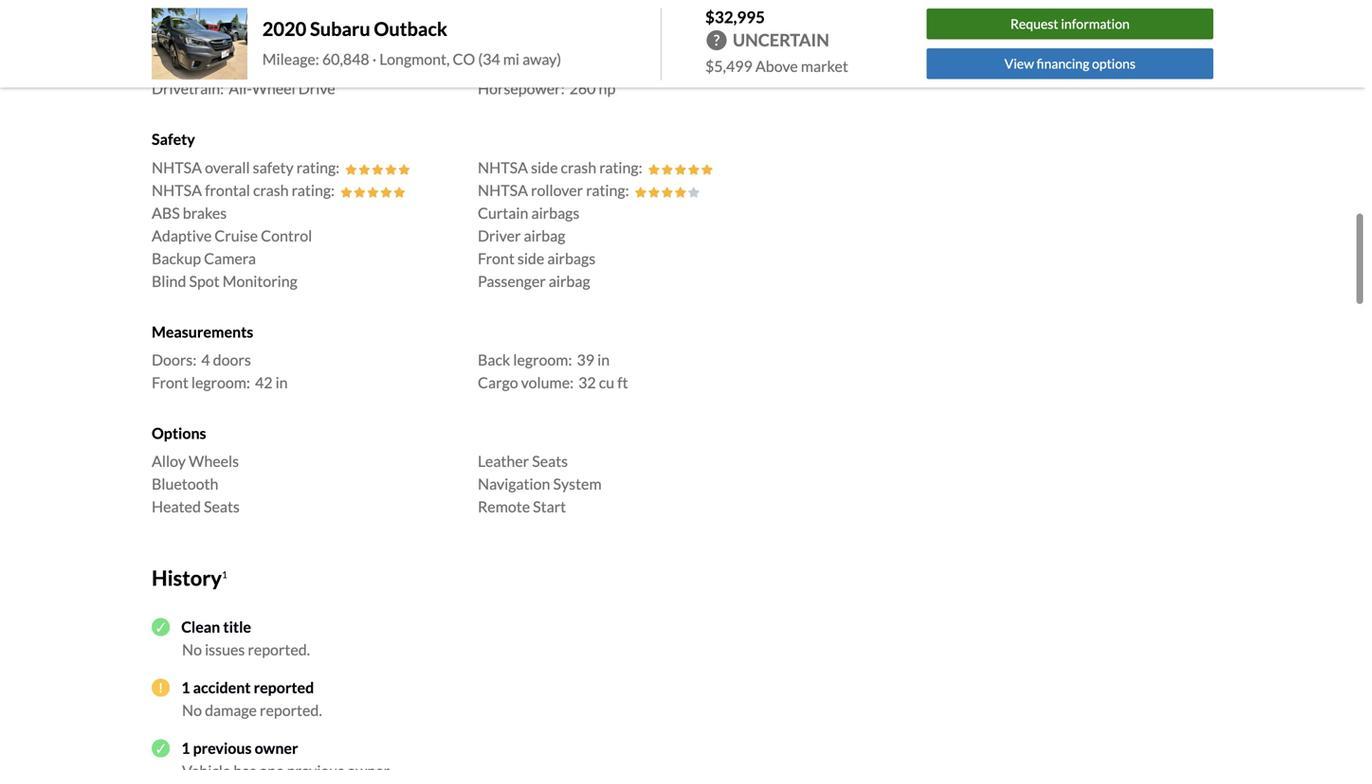 Task type: locate. For each thing, give the bounding box(es) containing it.
2 vertical spatial 1
[[181, 740, 190, 758]]

1 right vdpalert "icon"
[[181, 679, 190, 697]]

safety
[[253, 158, 294, 177]]

options
[[152, 424, 206, 443]]

no damage reported.
[[182, 702, 322, 720]]

2 no from the top
[[182, 702, 202, 720]]

reported. down reported
[[260, 702, 322, 720]]

1 for accident
[[181, 679, 190, 697]]

in
[[598, 351, 610, 369], [276, 374, 288, 392]]

1 vertical spatial seats
[[204, 498, 240, 517]]

crash
[[561, 158, 597, 177], [253, 181, 289, 199]]

abs
[[152, 204, 180, 222]]

crash for frontal
[[253, 181, 289, 199]]

overall
[[205, 158, 250, 177]]

airbag
[[524, 226, 566, 245], [549, 272, 590, 290]]

seats down "bluetooth"
[[204, 498, 240, 517]]

curtain
[[478, 204, 529, 222]]

1 left previous on the bottom left of the page
[[181, 740, 190, 758]]

issues
[[205, 641, 245, 660]]

rating: for nhtsa overall safety rating:
[[297, 158, 340, 177]]

airbags
[[531, 204, 580, 222], [547, 249, 596, 268]]

2020 subaru outback mileage: 60,848 · longmont, co (34 mi away)
[[262, 17, 562, 68]]

reported.
[[248, 641, 310, 660], [260, 702, 322, 720]]

0 vertical spatial reported.
[[248, 641, 310, 660]]

0 horizontal spatial legroom:
[[191, 374, 250, 392]]

options
[[1092, 55, 1136, 72]]

0 horizontal spatial crash
[[253, 181, 289, 199]]

h4
[[612, 57, 633, 75]]

0 vertical spatial legroom:
[[513, 351, 572, 369]]

1
[[222, 570, 227, 581], [181, 679, 190, 697], [181, 740, 190, 758]]

airbag right the passenger
[[549, 272, 590, 290]]

0 horizontal spatial front
[[152, 374, 189, 392]]

reported. up reported
[[248, 641, 310, 660]]

rating: right safety
[[297, 158, 340, 177]]

no down 'accident'
[[182, 702, 202, 720]]

1 vertical spatial crash
[[253, 181, 289, 199]]

owner
[[255, 740, 298, 758]]

speed
[[261, 57, 302, 75]]

260 down 2.4l
[[570, 79, 596, 98]]

brakes
[[183, 204, 227, 222]]

request information
[[1011, 16, 1130, 32]]

legroom: down the doors
[[191, 374, 250, 392]]

hp left 2.4l
[[561, 57, 578, 75]]

vdpcheck image down vdpalert "icon"
[[152, 740, 170, 758]]

0 vertical spatial seats
[[532, 452, 568, 471]]

ft
[[618, 374, 628, 392]]

side
[[531, 158, 558, 177], [518, 249, 545, 268]]

0 vertical spatial front
[[478, 249, 515, 268]]

1 horizontal spatial crash
[[561, 158, 597, 177]]

accident
[[193, 679, 251, 697]]

no down clean
[[182, 641, 202, 660]]

adaptive
[[152, 226, 212, 245]]

0 vertical spatial 1
[[222, 570, 227, 581]]

above
[[756, 57, 798, 75]]

0 vertical spatial no
[[182, 641, 202, 660]]

1 horizontal spatial seats
[[532, 452, 568, 471]]

1 horizontal spatial front
[[478, 249, 515, 268]]

doors: 4 doors front legroom: 42 in
[[152, 351, 288, 392]]

0 vertical spatial airbag
[[524, 226, 566, 245]]

1 vertical spatial in
[[276, 374, 288, 392]]

leather
[[478, 452, 529, 471]]

in inside back legroom: 39 in cargo volume: 32 cu ft
[[598, 351, 610, 369]]

rollover
[[531, 181, 583, 199]]

crash down safety
[[253, 181, 289, 199]]

hp down 2.4l
[[599, 79, 616, 98]]

cu
[[599, 374, 615, 392]]

vdpcheck image
[[152, 619, 170, 637], [152, 740, 170, 758]]

legroom:
[[513, 351, 572, 369], [191, 374, 250, 392]]

front down driver
[[478, 249, 515, 268]]

rating: for nhtsa frontal crash rating:
[[292, 181, 335, 199]]

transmission:
[[152, 57, 242, 75]]

engine:
[[478, 57, 527, 75]]

nhtsa side crash rating:
[[478, 158, 643, 177]]

mi
[[503, 50, 520, 68]]

front down doors:
[[152, 374, 189, 392]]

1 accident reported
[[181, 679, 314, 697]]

doors
[[213, 351, 251, 369]]

measurements
[[152, 323, 253, 341]]

0 vertical spatial crash
[[561, 158, 597, 177]]

no for no issues reported.
[[182, 641, 202, 660]]

nhtsa
[[152, 158, 202, 177], [478, 158, 528, 177], [152, 181, 202, 199], [478, 181, 528, 199]]

reported. for clean title
[[248, 641, 310, 660]]

8-
[[247, 57, 261, 75]]

vdpcheck image left clean
[[152, 619, 170, 637]]

1 vertical spatial reported.
[[260, 702, 322, 720]]

rating:
[[297, 158, 340, 177], [599, 158, 643, 177], [292, 181, 335, 199], [586, 181, 629, 199]]

side up "nhtsa rollover rating:"
[[531, 158, 558, 177]]

1 vertical spatial hp
[[599, 79, 616, 98]]

bluetooth
[[152, 475, 218, 494]]

legroom: inside doors: 4 doors front legroom: 42 in
[[191, 374, 250, 392]]

1 vertical spatial vdpcheck image
[[152, 740, 170, 758]]

1 vertical spatial 1
[[181, 679, 190, 697]]

1 vertical spatial 260
[[570, 79, 596, 98]]

crash up 'rollover'
[[561, 158, 597, 177]]

rating: up "nhtsa rollover rating:"
[[599, 158, 643, 177]]

in inside doors: 4 doors front legroom: 42 in
[[276, 374, 288, 392]]

1 no from the top
[[182, 641, 202, 660]]

in right the 39
[[598, 351, 610, 369]]

front
[[478, 249, 515, 268], [152, 374, 189, 392]]

1 up 'clean title'
[[222, 570, 227, 581]]

2 vdpcheck image from the top
[[152, 740, 170, 758]]

0 vertical spatial vdpcheck image
[[152, 619, 170, 637]]

control
[[261, 226, 312, 245]]

0 vertical spatial in
[[598, 351, 610, 369]]

seats up the system
[[532, 452, 568, 471]]

vdpcheck image for 1 previous owner
[[152, 740, 170, 758]]

1 vertical spatial front
[[152, 374, 189, 392]]

1 vertical spatial side
[[518, 249, 545, 268]]

no
[[182, 641, 202, 660], [182, 702, 202, 720]]

alloy
[[152, 452, 186, 471]]

transmission: 8-speed cvt drivetrain: all-wheel drive
[[152, 57, 335, 98]]

1 vertical spatial no
[[182, 702, 202, 720]]

legroom: inside back legroom: 39 in cargo volume: 32 cu ft
[[513, 351, 572, 369]]

0 vertical spatial 260
[[532, 57, 558, 75]]

engine: 260 hp 2.4l h4 horsepower: 260 hp
[[478, 57, 633, 98]]

in right the 42
[[276, 374, 288, 392]]

wheel
[[252, 79, 296, 98]]

260 up horsepower:
[[532, 57, 558, 75]]

vdpcheck image for clean title
[[152, 619, 170, 637]]

0 horizontal spatial in
[[276, 374, 288, 392]]

(34
[[478, 50, 500, 68]]

1 horizontal spatial in
[[598, 351, 610, 369]]

32
[[579, 374, 596, 392]]

legroom: up "volume:"
[[513, 351, 572, 369]]

damage
[[205, 702, 257, 720]]

1 vdpcheck image from the top
[[152, 619, 170, 637]]

camera
[[204, 249, 256, 268]]

1 horizontal spatial legroom:
[[513, 351, 572, 369]]

rating: down safety
[[292, 181, 335, 199]]

monitoring
[[223, 272, 298, 290]]

airbag right driver
[[524, 226, 566, 245]]

0 horizontal spatial seats
[[204, 498, 240, 517]]

1 vertical spatial legroom:
[[191, 374, 250, 392]]

alloy wheels bluetooth heated seats
[[152, 452, 240, 517]]

history
[[152, 566, 222, 591]]

side up the passenger
[[518, 249, 545, 268]]

performance
[[152, 28, 240, 47]]

seats
[[532, 452, 568, 471], [204, 498, 240, 517]]

hp
[[561, 57, 578, 75], [599, 79, 616, 98]]

0 horizontal spatial hp
[[561, 57, 578, 75]]

subaru
[[310, 17, 370, 40]]



Task type: describe. For each thing, give the bounding box(es) containing it.
volume:
[[521, 374, 574, 392]]

view
[[1005, 55, 1034, 72]]

title
[[223, 618, 251, 637]]

rating: for nhtsa side crash rating:
[[599, 158, 643, 177]]

$32,995
[[706, 7, 765, 27]]

driver
[[478, 226, 521, 245]]

front inside curtain airbags driver airbag front side airbags passenger airbag
[[478, 249, 515, 268]]

information
[[1061, 16, 1130, 32]]

1 for previous
[[181, 740, 190, 758]]

drivetrain:
[[152, 79, 224, 98]]

system
[[553, 475, 602, 494]]

view financing options
[[1005, 55, 1136, 72]]

history 1
[[152, 566, 227, 591]]

financing
[[1037, 55, 1090, 72]]

spot
[[189, 272, 220, 290]]

crash for side
[[561, 158, 597, 177]]

drive
[[298, 79, 335, 98]]

0 horizontal spatial 260
[[532, 57, 558, 75]]

frontal
[[205, 181, 250, 199]]

0 vertical spatial airbags
[[531, 204, 580, 222]]

clean
[[181, 618, 220, 637]]

clean title
[[181, 618, 251, 637]]

side inside curtain airbags driver airbag front side airbags passenger airbag
[[518, 249, 545, 268]]

0 vertical spatial hp
[[561, 57, 578, 75]]

blind
[[152, 272, 186, 290]]

1 vertical spatial airbags
[[547, 249, 596, 268]]

seats inside alloy wheels bluetooth heated seats
[[204, 498, 240, 517]]

1 previous owner
[[181, 740, 298, 758]]

mileage:
[[262, 50, 319, 68]]

curtain airbags driver airbag front side airbags passenger airbag
[[478, 204, 596, 290]]

1 horizontal spatial 260
[[570, 79, 596, 98]]

nhtsa for nhtsa rollover rating:
[[478, 181, 528, 199]]

longmont,
[[380, 50, 450, 68]]

back legroom: 39 in cargo volume: 32 cu ft
[[478, 351, 628, 392]]

request
[[1011, 16, 1059, 32]]

no issues reported.
[[182, 641, 310, 660]]

abs brakes adaptive cruise control backup camera blind spot monitoring
[[152, 204, 312, 290]]

view financing options button
[[927, 48, 1214, 79]]

nhtsa rollover rating:
[[478, 181, 629, 199]]

cruise
[[215, 226, 258, 245]]

2.4l
[[581, 57, 609, 75]]

reported
[[254, 679, 314, 697]]

safety
[[152, 130, 195, 148]]

cvt
[[305, 57, 334, 75]]

1 horizontal spatial hp
[[599, 79, 616, 98]]

heated
[[152, 498, 201, 517]]

passenger
[[478, 272, 546, 290]]

42
[[255, 374, 273, 392]]

away)
[[523, 50, 562, 68]]

back
[[478, 351, 510, 369]]

$5,499 above market
[[706, 57, 849, 75]]

vdpalert image
[[152, 679, 170, 698]]

2020
[[262, 17, 306, 40]]

outback
[[374, 17, 448, 40]]

remote
[[478, 498, 530, 517]]

navigation
[[478, 475, 550, 494]]

co
[[453, 50, 475, 68]]

market
[[801, 57, 849, 75]]

$5,499
[[706, 57, 753, 75]]

1 inside history 1
[[222, 570, 227, 581]]

wheels
[[189, 452, 239, 471]]

request information button
[[927, 9, 1214, 40]]

previous
[[193, 740, 252, 758]]

nhtsa for nhtsa frontal crash rating:
[[152, 181, 202, 199]]

cargo
[[478, 374, 518, 392]]

nhtsa for nhtsa side crash rating:
[[478, 158, 528, 177]]

4
[[201, 351, 210, 369]]

leather seats navigation system remote start
[[478, 452, 602, 517]]

front inside doors: 4 doors front legroom: 42 in
[[152, 374, 189, 392]]

39
[[577, 351, 595, 369]]

start
[[533, 498, 566, 517]]

uncertain
[[733, 30, 830, 50]]

rating: right 'rollover'
[[586, 181, 629, 199]]

60,848
[[322, 50, 370, 68]]

nhtsa for nhtsa overall safety rating:
[[152, 158, 202, 177]]

1 vertical spatial airbag
[[549, 272, 590, 290]]

·
[[372, 50, 377, 68]]

seats inside 'leather seats navigation system remote start'
[[532, 452, 568, 471]]

reported. for 1 accident reported
[[260, 702, 322, 720]]

2020 subaru outback image
[[152, 8, 247, 80]]

nhtsa overall safety rating:
[[152, 158, 340, 177]]

nhtsa frontal crash rating:
[[152, 181, 335, 199]]

all-
[[229, 79, 252, 98]]

no for no damage reported.
[[182, 702, 202, 720]]

doors:
[[152, 351, 197, 369]]

0 vertical spatial side
[[531, 158, 558, 177]]

horsepower:
[[478, 79, 565, 98]]



Task type: vqa. For each thing, say whether or not it's contained in the screenshot.
ft
yes



